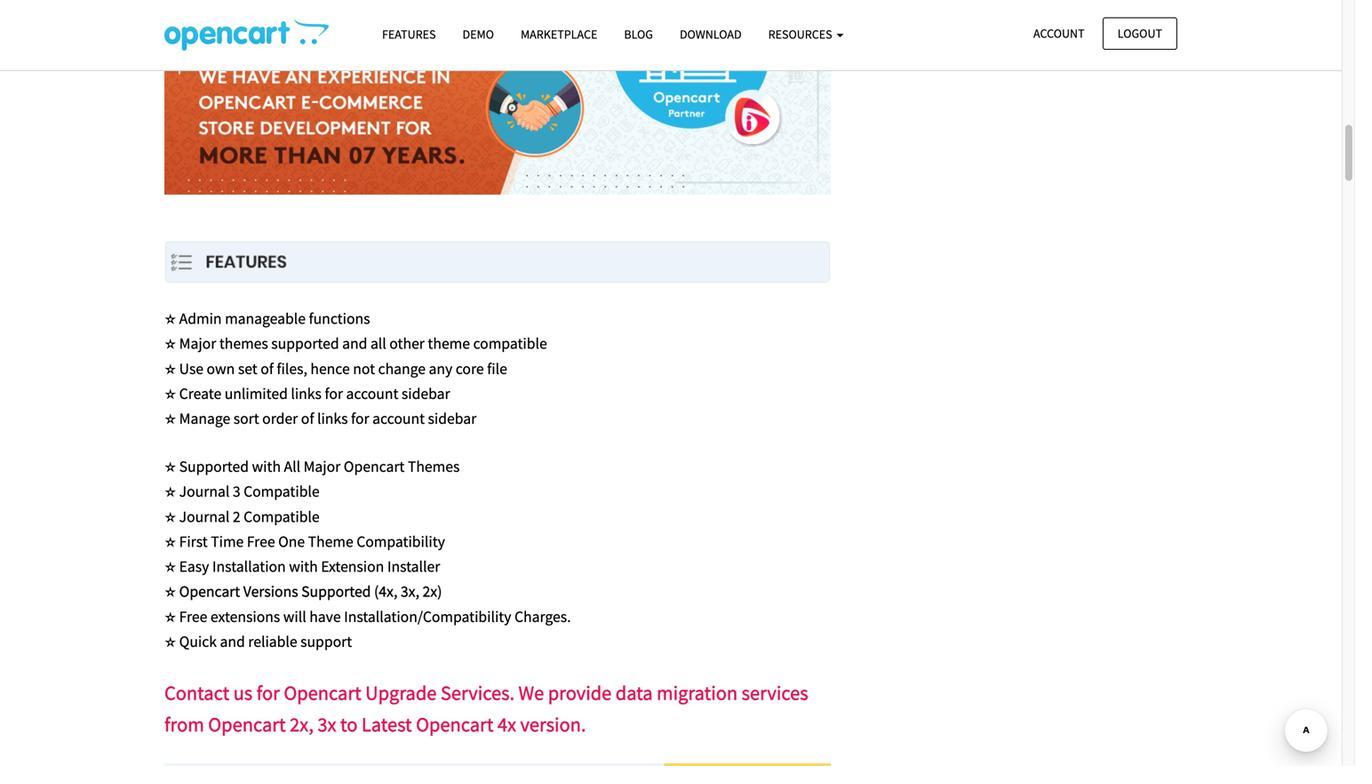 Task type: describe. For each thing, give the bounding box(es) containing it.
blog
[[624, 26, 653, 42]]

1 horizontal spatial free
[[247, 532, 275, 552]]

installation
[[212, 557, 286, 577]]

use
[[179, 359, 204, 379]]

13 ✫ from the top
[[164, 633, 176, 651]]

own
[[207, 359, 235, 379]]

compatible
[[473, 334, 547, 354]]

file
[[487, 359, 507, 379]]

for inside contact us for opencart upgrade services. we provide data migration services from opencart 2x, 3x to latest opencart 4x version.
[[257, 680, 280, 705]]

2x,
[[290, 712, 314, 737]]

one
[[278, 532, 305, 552]]

theme
[[428, 334, 470, 354]]

0 vertical spatial for
[[325, 384, 343, 404]]

1 vertical spatial for
[[351, 409, 369, 429]]

2 compatible from the top
[[244, 507, 320, 527]]

9 ✫ from the top
[[164, 533, 176, 551]]

installation/compatibility
[[344, 607, 512, 627]]

5 ✫ from the top
[[164, 410, 176, 428]]

easy
[[179, 557, 209, 577]]

themes
[[219, 334, 268, 354]]

unlimited
[[225, 384, 288, 404]]

have
[[310, 607, 341, 627]]

set
[[238, 359, 258, 379]]

3 ✫ from the top
[[164, 360, 176, 378]]

supported
[[271, 334, 339, 354]]

reliable
[[248, 632, 297, 652]]

1 vertical spatial sidebar
[[428, 409, 477, 429]]

not
[[353, 359, 375, 379]]

admin
[[179, 309, 222, 329]]

1 vertical spatial free
[[179, 607, 207, 627]]

core
[[456, 359, 484, 379]]

3x
[[318, 712, 336, 737]]

3x,
[[401, 582, 420, 602]]

8 ✫ from the top
[[164, 508, 176, 526]]

features link
[[369, 19, 449, 50]]

extension
[[321, 557, 384, 577]]

1 vertical spatial with
[[289, 557, 318, 577]]

account
[[1034, 25, 1085, 41]]

us
[[233, 680, 253, 705]]

0 vertical spatial links
[[291, 384, 322, 404]]

all
[[284, 456, 301, 476]]

account link
[[1019, 17, 1100, 50]]

contact
[[164, 680, 229, 705]]

10 ✫ from the top
[[164, 558, 176, 576]]

installer
[[387, 557, 440, 577]]

1 compatible from the top
[[244, 481, 320, 501]]

major inside ✫ admin manageable functions ✫ major themes supported and all other theme compatible ✫ use own set of files, hence not change any core file ✫ create unlimited links for account sidebar ✫ manage sort order of links for account sidebar
[[179, 334, 216, 354]]

download link
[[667, 19, 755, 50]]

quick
[[179, 632, 217, 652]]

opencart down 'easy'
[[179, 582, 240, 602]]

first
[[179, 532, 208, 552]]

contact us for opencart upgrade services. we provide data migration services from opencart 2x, 3x to latest opencart 4x version.
[[164, 680, 809, 737]]

upgrade
[[365, 680, 437, 705]]

2
[[233, 507, 241, 527]]

0 vertical spatial sidebar
[[402, 384, 450, 404]]

services.
[[441, 680, 515, 705]]

theme
[[308, 532, 354, 552]]

7 ✫ from the top
[[164, 483, 176, 501]]

2x)
[[423, 582, 442, 602]]

(4x,
[[374, 582, 398, 602]]

from
[[164, 712, 204, 737]]

demo link
[[449, 19, 508, 50]]

✫ supported with all major opencart themes ✫ journal 3 compatible ✫ journal 2 compatible ✫ first time free one theme compatibility ✫ easy installation with extension installer ✫ opencart versions supported (4x, 3x, 2x) ✫ free extensions will have installation/compatibility charges. ✫ quick and reliable support
[[164, 456, 571, 652]]



Task type: vqa. For each thing, say whether or not it's contained in the screenshot.
that
no



Task type: locate. For each thing, give the bounding box(es) containing it.
download
[[680, 26, 742, 42]]

themes
[[408, 456, 460, 476]]

sort
[[234, 409, 259, 429]]

resources link
[[755, 19, 857, 50]]

1 horizontal spatial with
[[289, 557, 318, 577]]

we
[[519, 680, 544, 705]]

for right us
[[257, 680, 280, 705]]

extensions
[[211, 607, 280, 627]]

support
[[301, 632, 352, 652]]

0 vertical spatial major
[[179, 334, 216, 354]]

1 horizontal spatial major
[[304, 456, 341, 476]]

major right all
[[304, 456, 341, 476]]

0 horizontal spatial for
[[257, 680, 280, 705]]

account
[[346, 384, 399, 404], [373, 409, 425, 429]]

create
[[179, 384, 222, 404]]

manage
[[179, 409, 230, 429]]

0 vertical spatial compatible
[[244, 481, 320, 501]]

services
[[742, 680, 809, 705]]

4 ✫ from the top
[[164, 385, 176, 403]]

for down hence
[[325, 384, 343, 404]]

charges.
[[515, 607, 571, 627]]

account down not
[[346, 384, 399, 404]]

resources
[[769, 26, 835, 42]]

to
[[340, 712, 358, 737]]

versions
[[243, 582, 298, 602]]

0 horizontal spatial of
[[261, 359, 274, 379]]

with left all
[[252, 456, 281, 476]]

marketplace link
[[508, 19, 611, 50]]

free
[[247, 532, 275, 552], [179, 607, 207, 627]]

0 vertical spatial account
[[346, 384, 399, 404]]

4x
[[498, 712, 516, 737]]

and down extensions
[[220, 632, 245, 652]]

journal
[[179, 481, 230, 501], [179, 507, 230, 527]]

2 vertical spatial for
[[257, 680, 280, 705]]

opencart - account sidebar image
[[164, 19, 329, 51]]

compatible up one
[[244, 507, 320, 527]]

1 vertical spatial supported
[[301, 582, 371, 602]]

marketplace
[[521, 26, 598, 42]]

opencart down us
[[208, 712, 286, 737]]

for down not
[[351, 409, 369, 429]]

12 ✫ from the top
[[164, 608, 176, 626]]

blog link
[[611, 19, 667, 50]]

1 ✫ from the top
[[164, 310, 176, 328]]

links down files,
[[291, 384, 322, 404]]

free up quick
[[179, 607, 207, 627]]

compatible down all
[[244, 481, 320, 501]]

of right order at the bottom left
[[301, 409, 314, 429]]

0 horizontal spatial and
[[220, 632, 245, 652]]

features
[[382, 26, 436, 42]]

demo
[[463, 26, 494, 42]]

1 horizontal spatial of
[[301, 409, 314, 429]]

2 ✫ from the top
[[164, 335, 176, 353]]

1 vertical spatial major
[[304, 456, 341, 476]]

1 vertical spatial of
[[301, 409, 314, 429]]

0 vertical spatial with
[[252, 456, 281, 476]]

latest
[[362, 712, 412, 737]]

journal up first
[[179, 507, 230, 527]]

sidebar down any
[[402, 384, 450, 404]]

1 vertical spatial compatible
[[244, 507, 320, 527]]

and inside ✫ admin manageable functions ✫ major themes supported and all other theme compatible ✫ use own set of files, hence not change any core file ✫ create unlimited links for account sidebar ✫ manage sort order of links for account sidebar
[[342, 334, 368, 354]]

and inside ✫ supported with all major opencart themes ✫ journal 3 compatible ✫ journal 2 compatible ✫ first time free one theme compatibility ✫ easy installation with extension installer ✫ opencart versions supported (4x, 3x, 2x) ✫ free extensions will have installation/compatibility charges. ✫ quick and reliable support
[[220, 632, 245, 652]]

will
[[283, 607, 306, 627]]

any
[[429, 359, 453, 379]]

0 horizontal spatial supported
[[179, 456, 249, 476]]

1 journal from the top
[[179, 481, 230, 501]]

1 vertical spatial journal
[[179, 507, 230, 527]]

version.
[[520, 712, 586, 737]]

migration
[[657, 680, 738, 705]]

0 vertical spatial free
[[247, 532, 275, 552]]

2 horizontal spatial for
[[351, 409, 369, 429]]

0 horizontal spatial with
[[252, 456, 281, 476]]

functions
[[309, 309, 370, 329]]

major
[[179, 334, 216, 354], [304, 456, 341, 476]]

opencart
[[344, 456, 405, 476], [179, 582, 240, 602], [284, 680, 362, 705], [208, 712, 286, 737], [416, 712, 494, 737]]

✫
[[164, 310, 176, 328], [164, 335, 176, 353], [164, 360, 176, 378], [164, 385, 176, 403], [164, 410, 176, 428], [164, 458, 176, 476], [164, 483, 176, 501], [164, 508, 176, 526], [164, 533, 176, 551], [164, 558, 176, 576], [164, 583, 176, 601], [164, 608, 176, 626], [164, 633, 176, 651]]

journal left 3
[[179, 481, 230, 501]]

major down admin on the left
[[179, 334, 216, 354]]

data
[[616, 680, 653, 705]]

opencart down services.
[[416, 712, 494, 737]]

opencart left themes
[[344, 456, 405, 476]]

for
[[325, 384, 343, 404], [351, 409, 369, 429], [257, 680, 280, 705]]

order
[[262, 409, 298, 429]]

account down change at top
[[373, 409, 425, 429]]

hence
[[311, 359, 350, 379]]

0 vertical spatial and
[[342, 334, 368, 354]]

sidebar up themes
[[428, 409, 477, 429]]

with
[[252, 456, 281, 476], [289, 557, 318, 577]]

logout
[[1118, 25, 1163, 41]]

11 ✫ from the top
[[164, 583, 176, 601]]

files,
[[277, 359, 307, 379]]

1 vertical spatial and
[[220, 632, 245, 652]]

sidebar
[[402, 384, 450, 404], [428, 409, 477, 429]]

supported up 3
[[179, 456, 249, 476]]

supported
[[179, 456, 249, 476], [301, 582, 371, 602]]

1 horizontal spatial and
[[342, 334, 368, 354]]

and left all
[[342, 334, 368, 354]]

3
[[233, 481, 241, 501]]

supported up have
[[301, 582, 371, 602]]

links
[[291, 384, 322, 404], [317, 409, 348, 429]]

and
[[342, 334, 368, 354], [220, 632, 245, 652]]

other
[[390, 334, 425, 354]]

of right set
[[261, 359, 274, 379]]

logout link
[[1103, 17, 1178, 50]]

0 vertical spatial journal
[[179, 481, 230, 501]]

✫ admin manageable functions ✫ major themes supported and all other theme compatible ✫ use own set of files, hence not change any core file ✫ create unlimited links for account sidebar ✫ manage sort order of links for account sidebar
[[164, 309, 547, 429]]

provide
[[548, 680, 612, 705]]

with down one
[[289, 557, 318, 577]]

links down hence
[[317, 409, 348, 429]]

time
[[211, 532, 244, 552]]

free up installation
[[247, 532, 275, 552]]

compatible
[[244, 481, 320, 501], [244, 507, 320, 527]]

of
[[261, 359, 274, 379], [301, 409, 314, 429]]

all
[[371, 334, 387, 354]]

major inside ✫ supported with all major opencart themes ✫ journal 3 compatible ✫ journal 2 compatible ✫ first time free one theme compatibility ✫ easy installation with extension installer ✫ opencart versions supported (4x, 3x, 2x) ✫ free extensions will have installation/compatibility charges. ✫ quick and reliable support
[[304, 456, 341, 476]]

0 vertical spatial supported
[[179, 456, 249, 476]]

6 ✫ from the top
[[164, 458, 176, 476]]

change
[[378, 359, 426, 379]]

manageable
[[225, 309, 306, 329]]

0 horizontal spatial major
[[179, 334, 216, 354]]

0 vertical spatial of
[[261, 359, 274, 379]]

2 journal from the top
[[179, 507, 230, 527]]

1 vertical spatial links
[[317, 409, 348, 429]]

1 vertical spatial account
[[373, 409, 425, 429]]

0 horizontal spatial free
[[179, 607, 207, 627]]

1 horizontal spatial for
[[325, 384, 343, 404]]

1 horizontal spatial supported
[[301, 582, 371, 602]]

compatibility
[[357, 532, 445, 552]]

opencart up '3x'
[[284, 680, 362, 705]]



